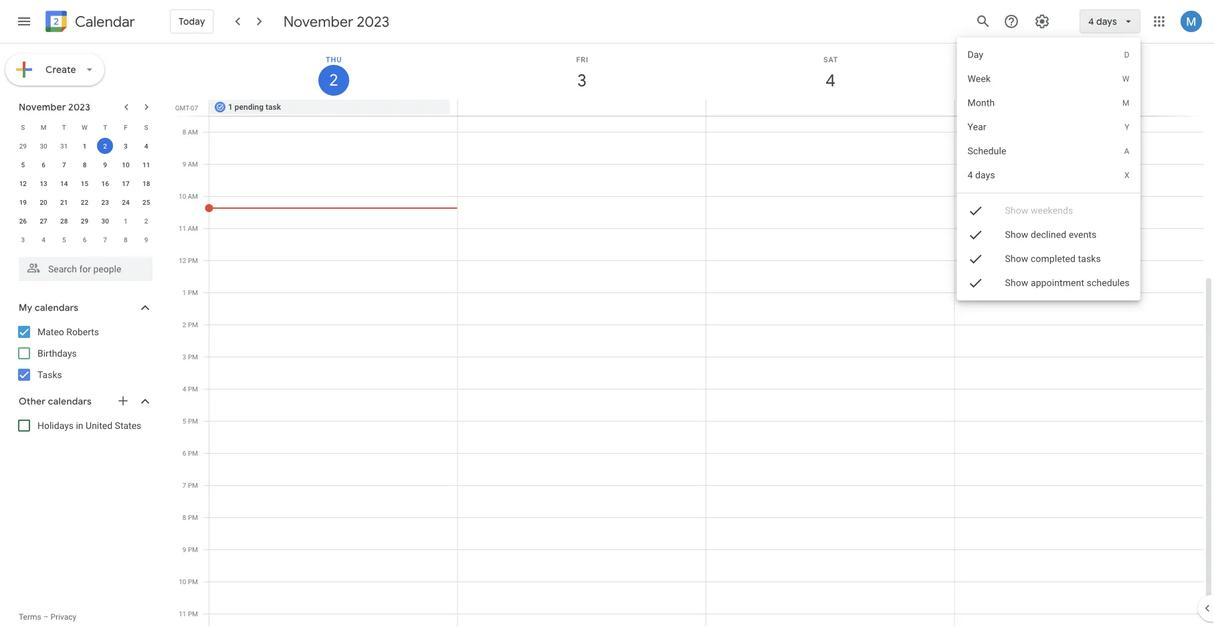 Task type: vqa. For each thing, say whether or not it's contained in the screenshot.
Other calendars list
no



Task type: describe. For each thing, give the bounding box(es) containing it.
show completed tasks
[[1006, 253, 1102, 264]]

check for show declined events
[[968, 227, 984, 243]]

12 pm
[[179, 256, 198, 264]]

row containing 19
[[13, 193, 157, 212]]

3 inside fri 3
[[577, 69, 586, 91]]

pm for 2 pm
[[188, 321, 198, 329]]

pm for 5 pm
[[188, 417, 198, 425]]

pm for 6 pm
[[188, 449, 198, 457]]

3 check checkbox item from the top
[[958, 247, 1141, 271]]

tasks
[[37, 369, 62, 380]]

other
[[19, 396, 46, 408]]

pm for 9 pm
[[188, 545, 198, 554]]

11 for 11 pm
[[179, 610, 186, 618]]

my
[[19, 302, 32, 314]]

row containing 3
[[13, 230, 157, 249]]

y
[[1125, 122, 1130, 132]]

1 for the december 1 element
[[124, 217, 128, 225]]

december 1 element
[[118, 213, 134, 229]]

11 for 11
[[143, 161, 150, 169]]

3 down 26 element
[[21, 236, 25, 244]]

pm for 7 pm
[[188, 481, 198, 489]]

grid containing 3
[[171, 44, 1215, 627]]

8 up 15 element
[[83, 161, 87, 169]]

4 link
[[816, 65, 847, 96]]

20 element
[[36, 194, 52, 210]]

0 vertical spatial 6
[[42, 161, 45, 169]]

show for show completed tasks
[[1006, 253, 1029, 264]]

show declined events
[[1006, 229, 1097, 240]]

1 pending task
[[228, 102, 281, 112]]

3 link
[[567, 65, 598, 96]]

16
[[101, 179, 109, 187]]

29 element
[[77, 213, 93, 229]]

privacy
[[51, 612, 76, 622]]

7 for december 7 element
[[103, 236, 107, 244]]

29 for 29 element
[[81, 217, 88, 225]]

2 inside thu 2
[[328, 70, 338, 91]]

3 cell from the left
[[955, 100, 1203, 116]]

Search for people text field
[[27, 257, 145, 281]]

24
[[122, 198, 130, 206]]

0 vertical spatial 7
[[62, 161, 66, 169]]

sat 4
[[824, 55, 839, 91]]

schedule menu item
[[958, 139, 1141, 163]]

other calendars button
[[3, 391, 166, 412]]

other calendars
[[19, 396, 92, 408]]

row containing 29
[[13, 137, 157, 155]]

11 pm
[[179, 610, 198, 618]]

task
[[266, 102, 281, 112]]

6 for the 'december 6' element
[[83, 236, 87, 244]]

w inside "row"
[[82, 123, 88, 131]]

4 days inside popup button
[[1089, 15, 1118, 27]]

1 pm
[[183, 288, 198, 297]]

holidays in united states
[[37, 420, 141, 431]]

am for 10 am
[[188, 192, 198, 200]]

december 5 element
[[56, 232, 72, 248]]

13
[[40, 179, 47, 187]]

gmt-
[[175, 104, 191, 112]]

11 element
[[138, 157, 154, 173]]

create
[[46, 64, 76, 76]]

5 pm
[[183, 417, 198, 425]]

2 check checkbox item from the top
[[958, 223, 1141, 247]]

m for month
[[1123, 98, 1130, 108]]

4 days menu item
[[958, 163, 1141, 187]]

6 pm
[[183, 449, 198, 457]]

month
[[968, 97, 996, 108]]

4 days button
[[1080, 5, 1141, 37]]

10 for 10 am
[[179, 192, 186, 200]]

my calendars
[[19, 302, 79, 314]]

year
[[968, 121, 987, 133]]

4 inside "element"
[[42, 236, 45, 244]]

pm for 8 pm
[[188, 513, 198, 521]]

fri 3
[[577, 55, 589, 91]]

29 for october 29 element
[[19, 142, 27, 150]]

12 for 12 pm
[[179, 256, 186, 264]]

21
[[60, 198, 68, 206]]

20
[[40, 198, 47, 206]]

15 element
[[77, 175, 93, 191]]

30 for october 30 element
[[40, 142, 47, 150]]

2 pm
[[183, 321, 198, 329]]

calendars for other calendars
[[48, 396, 92, 408]]

appointment
[[1032, 277, 1085, 288]]

m for s
[[41, 123, 46, 131]]

11 am
[[179, 224, 198, 232]]

3 up 10 element
[[124, 142, 128, 150]]

19
[[19, 198, 27, 206]]

9 am
[[182, 160, 198, 168]]

mateo
[[37, 326, 64, 337]]

23
[[101, 198, 109, 206]]

october 31 element
[[56, 138, 72, 154]]

9 for december 9 element
[[144, 236, 148, 244]]

pm for 1 pm
[[188, 288, 198, 297]]

7 pm
[[183, 481, 198, 489]]

16 element
[[97, 175, 113, 191]]

4 up 11 element
[[144, 142, 148, 150]]

menu containing check
[[958, 37, 1141, 301]]

10 element
[[118, 157, 134, 173]]

4 inside menu item
[[968, 170, 974, 181]]

october 29 element
[[15, 138, 31, 154]]

am for 11 am
[[188, 224, 198, 232]]

30 for 30 element
[[101, 217, 109, 225]]

day
[[968, 49, 984, 60]]

0 vertical spatial november
[[284, 12, 354, 31]]

25 element
[[138, 194, 154, 210]]

am for 9 am
[[188, 160, 198, 168]]

12 for 12
[[19, 179, 27, 187]]

x
[[1125, 171, 1130, 180]]

mateo roberts
[[37, 326, 99, 337]]

19 element
[[15, 194, 31, 210]]

holidays
[[37, 420, 74, 431]]

5 for 5 pm
[[183, 417, 186, 425]]

schedule
[[968, 146, 1007, 157]]

4 inside the sat 4
[[825, 69, 835, 91]]

in
[[76, 420, 83, 431]]

4 pm
[[183, 385, 198, 393]]

terms
[[19, 612, 41, 622]]

fri
[[577, 55, 589, 64]]

1 for 1 pm
[[183, 288, 186, 297]]

1 for 1 pending task
[[228, 102, 233, 112]]

declined
[[1032, 229, 1067, 240]]

settings menu image
[[1035, 13, 1051, 29]]

create button
[[5, 54, 104, 86]]

privacy link
[[51, 612, 76, 622]]

united
[[86, 420, 113, 431]]

month menu item
[[958, 91, 1141, 115]]

2 link
[[318, 65, 349, 96]]

check for show completed tasks
[[968, 251, 984, 267]]

–
[[43, 612, 49, 622]]

october 30 element
[[36, 138, 52, 154]]

2 for 2 pm
[[183, 321, 186, 329]]

row containing s
[[13, 118, 157, 137]]

row containing 5
[[13, 155, 157, 174]]

10 for 10 pm
[[179, 578, 186, 586]]

22 element
[[77, 194, 93, 210]]

december 4 element
[[36, 232, 52, 248]]

22
[[81, 198, 88, 206]]



Task type: locate. For each thing, give the bounding box(es) containing it.
26 element
[[15, 213, 31, 229]]

30 right october 29 element
[[40, 142, 47, 150]]

1 horizontal spatial days
[[1097, 15, 1118, 27]]

december 2 element
[[138, 213, 154, 229]]

7 pm from the top
[[188, 449, 198, 457]]

november up october 30 element
[[19, 101, 66, 113]]

4 days inside menu item
[[968, 170, 996, 181]]

check checkbox item up declined
[[958, 199, 1141, 223]]

7 down 30 element
[[103, 236, 107, 244]]

2 up "3 pm" at the bottom of page
[[183, 321, 186, 329]]

m
[[1123, 98, 1130, 108], [41, 123, 46, 131]]

27
[[40, 217, 47, 225]]

2 vertical spatial 6
[[183, 449, 186, 457]]

5
[[21, 161, 25, 169], [62, 236, 66, 244], [183, 417, 186, 425]]

1 row from the top
[[13, 118, 157, 137]]

sat
[[824, 55, 839, 64]]

11 pm from the top
[[188, 578, 198, 586]]

2, today element
[[97, 138, 113, 154]]

events
[[1070, 229, 1097, 240]]

pm down "3 pm" at the bottom of page
[[188, 385, 198, 393]]

2 vertical spatial 11
[[179, 610, 186, 618]]

t up the october 31 "element"
[[62, 123, 66, 131]]

11 inside "row"
[[143, 161, 150, 169]]

2 inside cell
[[103, 142, 107, 150]]

states
[[115, 420, 141, 431]]

30
[[40, 142, 47, 150], [101, 217, 109, 225]]

10 up "17"
[[122, 161, 130, 169]]

grid
[[171, 44, 1215, 627]]

6 pm from the top
[[188, 417, 198, 425]]

6 inside grid
[[183, 449, 186, 457]]

pm down 8 pm
[[188, 545, 198, 554]]

2 up 16 element
[[103, 142, 107, 150]]

9 pm
[[183, 545, 198, 554]]

cell down 4 link
[[706, 100, 955, 116]]

0 horizontal spatial s
[[21, 123, 25, 131]]

8 pm from the top
[[188, 481, 198, 489]]

8 am
[[182, 128, 198, 136]]

4 row from the top
[[13, 174, 157, 193]]

0 horizontal spatial 2023
[[68, 101, 90, 113]]

2 s from the left
[[144, 123, 148, 131]]

am for 8 am
[[188, 128, 198, 136]]

9 up 16 element
[[103, 161, 107, 169]]

show for show declined events
[[1006, 229, 1029, 240]]

18 element
[[138, 175, 154, 191]]

m inside menu item
[[1123, 98, 1130, 108]]

row containing 12
[[13, 174, 157, 193]]

9 up 10 pm
[[183, 545, 186, 554]]

main drawer image
[[16, 13, 32, 29]]

12 inside "row"
[[19, 179, 27, 187]]

days inside menu item
[[976, 170, 996, 181]]

4
[[1089, 15, 1095, 27], [825, 69, 835, 91], [144, 142, 148, 150], [968, 170, 974, 181], [42, 236, 45, 244], [183, 385, 186, 393]]

a
[[1125, 147, 1130, 156]]

11 down 10 pm
[[179, 610, 186, 618]]

0 vertical spatial 10
[[122, 161, 130, 169]]

28
[[60, 217, 68, 225]]

3 pm from the top
[[188, 321, 198, 329]]

december 7 element
[[97, 232, 113, 248]]

1 vertical spatial 12
[[179, 256, 186, 264]]

1 down 24 element
[[124, 217, 128, 225]]

1 vertical spatial 30
[[101, 217, 109, 225]]

gmt-07
[[175, 104, 198, 112]]

f
[[124, 123, 128, 131]]

pm up 1 pm at the left top of page
[[188, 256, 198, 264]]

1 down 12 pm
[[183, 288, 186, 297]]

s up october 29 element
[[21, 123, 25, 131]]

check for show appointment schedules
[[968, 275, 984, 291]]

2 cell
[[95, 137, 115, 155]]

pm down 9 pm
[[188, 578, 198, 586]]

11 up 18
[[143, 161, 150, 169]]

november
[[284, 12, 354, 31], [19, 101, 66, 113]]

2 am from the top
[[188, 160, 198, 168]]

november 2023 down create dropdown button
[[19, 101, 90, 113]]

check
[[968, 203, 984, 219], [968, 227, 984, 243], [968, 251, 984, 267], [968, 275, 984, 291]]

5 row from the top
[[13, 193, 157, 212]]

3 row from the top
[[13, 155, 157, 174]]

2 horizontal spatial 5
[[183, 417, 186, 425]]

pm down 6 pm
[[188, 481, 198, 489]]

1 pending task row
[[203, 100, 1215, 116]]

s right f
[[144, 123, 148, 131]]

0 horizontal spatial m
[[41, 123, 46, 131]]

4 down sat
[[825, 69, 835, 91]]

2 for december 2 element at the left top of the page
[[144, 217, 148, 225]]

december 3 element
[[15, 232, 31, 248]]

6 down october 30 element
[[42, 161, 45, 169]]

pm for 12 pm
[[188, 256, 198, 264]]

4 down schedule
[[968, 170, 974, 181]]

4 am from the top
[[188, 224, 198, 232]]

m up y
[[1123, 98, 1130, 108]]

2 vertical spatial 10
[[179, 578, 186, 586]]

2 show from the top
[[1006, 229, 1029, 240]]

14
[[60, 179, 68, 187]]

birthdays
[[37, 348, 77, 359]]

0 horizontal spatial november
[[19, 101, 66, 113]]

support image
[[1004, 13, 1020, 29]]

5 down 4 pm at the bottom left of the page
[[183, 417, 186, 425]]

3 show from the top
[[1006, 253, 1029, 264]]

1 vertical spatial days
[[976, 170, 996, 181]]

pm for 11 pm
[[188, 610, 198, 618]]

0 horizontal spatial 6
[[42, 161, 45, 169]]

30 element
[[97, 213, 113, 229]]

0 horizontal spatial 30
[[40, 142, 47, 150]]

5 for december 5 element
[[62, 236, 66, 244]]

pm for 3 pm
[[188, 353, 198, 361]]

8 down the december 1 element
[[124, 236, 128, 244]]

show appointment schedules
[[1006, 277, 1130, 288]]

9
[[182, 160, 186, 168], [103, 161, 107, 169], [144, 236, 148, 244], [183, 545, 186, 554]]

am up 12 pm
[[188, 224, 198, 232]]

thu 2
[[326, 55, 342, 91]]

1 s from the left
[[21, 123, 25, 131]]

0 horizontal spatial days
[[976, 170, 996, 181]]

pm up 6 pm
[[188, 417, 198, 425]]

4 down 27 element
[[42, 236, 45, 244]]

cell down 3 link
[[458, 100, 706, 116]]

28 element
[[56, 213, 72, 229]]

1
[[228, 102, 233, 112], [83, 142, 87, 150], [124, 217, 128, 225], [183, 288, 186, 297]]

today
[[179, 15, 205, 27]]

6
[[42, 161, 45, 169], [83, 236, 87, 244], [183, 449, 186, 457]]

29 left october 30 element
[[19, 142, 27, 150]]

11 for 11 am
[[179, 224, 186, 232]]

2023
[[357, 12, 390, 31], [68, 101, 90, 113]]

7 for 7 pm
[[183, 481, 186, 489]]

2 pm from the top
[[188, 288, 198, 297]]

11 down the '10 am'
[[179, 224, 186, 232]]

1 vertical spatial 10
[[179, 192, 186, 200]]

0 vertical spatial 4 days
[[1089, 15, 1118, 27]]

schedules
[[1088, 277, 1130, 288]]

7 up 14 element
[[62, 161, 66, 169]]

1 vertical spatial w
[[82, 123, 88, 131]]

terms – privacy
[[19, 612, 76, 622]]

23 element
[[97, 194, 113, 210]]

thu
[[326, 55, 342, 64]]

1 vertical spatial november 2023
[[19, 101, 90, 113]]

2 cell from the left
[[706, 100, 955, 116]]

cell
[[458, 100, 706, 116], [706, 100, 955, 116], [955, 100, 1203, 116]]

1 horizontal spatial november
[[284, 12, 354, 31]]

8 for 8 am
[[182, 128, 186, 136]]

november up thu
[[284, 12, 354, 31]]

1 vertical spatial 4 days
[[968, 170, 996, 181]]

1 cell from the left
[[458, 100, 706, 116]]

4 inside popup button
[[1089, 15, 1095, 27]]

6 down 29 element
[[83, 236, 87, 244]]

10 for 10
[[122, 161, 130, 169]]

4 up '5 pm' at bottom
[[183, 385, 186, 393]]

1 left 2, today element
[[83, 142, 87, 150]]

8 for 8 pm
[[183, 513, 186, 521]]

w left f
[[82, 123, 88, 131]]

w inside menu item
[[1123, 74, 1130, 84]]

3 am from the top
[[188, 192, 198, 200]]

4 show from the top
[[1006, 277, 1029, 288]]

row group containing 29
[[13, 137, 157, 249]]

0 horizontal spatial 5
[[21, 161, 25, 169]]

pm for 4 pm
[[188, 385, 198, 393]]

december 8 element
[[118, 232, 134, 248]]

pm for 10 pm
[[188, 578, 198, 586]]

21 element
[[56, 194, 72, 210]]

5 down october 29 element
[[21, 161, 25, 169]]

10
[[122, 161, 130, 169], [179, 192, 186, 200], [179, 578, 186, 586]]

9 for 9 am
[[182, 160, 186, 168]]

cell down the week menu item
[[955, 100, 1203, 116]]

26
[[19, 217, 27, 225]]

10 pm
[[179, 578, 198, 586]]

calendar heading
[[72, 12, 135, 31]]

1 horizontal spatial 29
[[81, 217, 88, 225]]

2 horizontal spatial 6
[[183, 449, 186, 457]]

2 down thu
[[328, 70, 338, 91]]

am down 8 am
[[188, 160, 198, 168]]

today button
[[170, 5, 214, 37]]

5 pm from the top
[[188, 385, 198, 393]]

10 up the 11 pm at the left
[[179, 578, 186, 586]]

december 6 element
[[77, 232, 93, 248]]

row group
[[13, 137, 157, 249]]

0 horizontal spatial 12
[[19, 179, 27, 187]]

show left declined
[[1006, 229, 1029, 240]]

calendar element
[[43, 8, 135, 37]]

calendars
[[35, 302, 79, 314], [48, 396, 92, 408]]

1 check from the top
[[968, 203, 984, 219]]

17
[[122, 179, 130, 187]]

pm
[[188, 256, 198, 264], [188, 288, 198, 297], [188, 321, 198, 329], [188, 353, 198, 361], [188, 385, 198, 393], [188, 417, 198, 425], [188, 449, 198, 457], [188, 481, 198, 489], [188, 513, 198, 521], [188, 545, 198, 554], [188, 578, 198, 586], [188, 610, 198, 618]]

1 check checkbox item from the top
[[958, 199, 1141, 223]]

1 horizontal spatial m
[[1123, 98, 1130, 108]]

10 up 11 am
[[179, 192, 186, 200]]

1 horizontal spatial 7
[[103, 236, 107, 244]]

check checkbox item down show completed tasks
[[958, 271, 1141, 295]]

pm up the 2 pm
[[188, 288, 198, 297]]

november 2023
[[284, 12, 390, 31], [19, 101, 90, 113]]

8 up 9 pm
[[183, 513, 186, 521]]

row
[[13, 118, 157, 137], [13, 137, 157, 155], [13, 155, 157, 174], [13, 174, 157, 193], [13, 193, 157, 212], [13, 212, 157, 230], [13, 230, 157, 249]]

pm down 10 pm
[[188, 610, 198, 618]]

pm up 7 pm
[[188, 449, 198, 457]]

4 days down schedule
[[968, 170, 996, 181]]

days down schedule
[[976, 170, 996, 181]]

1 horizontal spatial 2023
[[357, 12, 390, 31]]

8 down gmt-
[[182, 128, 186, 136]]

0 horizontal spatial 4 days
[[968, 170, 996, 181]]

5 inside grid
[[183, 417, 186, 425]]

12 pm from the top
[[188, 610, 198, 618]]

1 horizontal spatial 12
[[179, 256, 186, 264]]

0 horizontal spatial t
[[62, 123, 66, 131]]

check for show weekends
[[968, 203, 984, 219]]

my calendars list
[[3, 321, 166, 386]]

1 horizontal spatial 5
[[62, 236, 66, 244]]

0 vertical spatial 5
[[21, 161, 25, 169]]

show left appointment
[[1006, 277, 1029, 288]]

4 days right settings menu 'image'
[[1089, 15, 1118, 27]]

15
[[81, 179, 88, 187]]

2 up december 9 element
[[144, 217, 148, 225]]

0 vertical spatial 30
[[40, 142, 47, 150]]

am down 07
[[188, 128, 198, 136]]

1 vertical spatial 7
[[103, 236, 107, 244]]

0 vertical spatial w
[[1123, 74, 1130, 84]]

None search field
[[0, 252, 166, 281]]

2 check from the top
[[968, 227, 984, 243]]

1 vertical spatial 6
[[83, 236, 87, 244]]

4 check checkbox item from the top
[[958, 271, 1141, 295]]

1 pending task button
[[209, 100, 450, 114]]

18
[[143, 179, 150, 187]]

pm down 7 pm
[[188, 513, 198, 521]]

1 horizontal spatial 6
[[83, 236, 87, 244]]

1 vertical spatial 11
[[179, 224, 186, 232]]

1 inside button
[[228, 102, 233, 112]]

calendars up mateo
[[35, 302, 79, 314]]

1 pm from the top
[[188, 256, 198, 264]]

4 days
[[1089, 15, 1118, 27], [968, 170, 996, 181]]

24 element
[[118, 194, 134, 210]]

row containing 26
[[13, 212, 157, 230]]

tasks
[[1079, 253, 1102, 264]]

0 vertical spatial 2023
[[357, 12, 390, 31]]

12 element
[[15, 175, 31, 191]]

14 element
[[56, 175, 72, 191]]

6 row from the top
[[13, 212, 157, 230]]

2 horizontal spatial 7
[[183, 481, 186, 489]]

am
[[188, 128, 198, 136], [188, 160, 198, 168], [188, 192, 198, 200], [188, 224, 198, 232]]

1 left pending
[[228, 102, 233, 112]]

completed
[[1032, 253, 1076, 264]]

6 down '5 pm' at bottom
[[183, 449, 186, 457]]

9 for 9 pm
[[183, 545, 186, 554]]

29 down 22
[[81, 217, 88, 225]]

menu
[[958, 37, 1141, 301]]

7 down 6 pm
[[183, 481, 186, 489]]

1 vertical spatial calendars
[[48, 396, 92, 408]]

s
[[21, 123, 25, 131], [144, 123, 148, 131]]

10 am
[[179, 192, 198, 200]]

year menu item
[[958, 115, 1141, 139]]

days inside popup button
[[1097, 15, 1118, 27]]

2 vertical spatial 5
[[183, 417, 186, 425]]

3 down fri
[[577, 69, 586, 91]]

6 for 6 pm
[[183, 449, 186, 457]]

25
[[143, 198, 150, 206]]

0 vertical spatial 29
[[19, 142, 27, 150]]

12 up 19
[[19, 179, 27, 187]]

1 show from the top
[[1006, 205, 1029, 216]]

t up '2' cell
[[103, 123, 107, 131]]

0 vertical spatial days
[[1097, 15, 1118, 27]]

show for show appointment schedules
[[1006, 277, 1029, 288]]

2 row from the top
[[13, 137, 157, 155]]

m inside "row"
[[41, 123, 46, 131]]

calendars up in
[[48, 396, 92, 408]]

4 right settings menu 'image'
[[1089, 15, 1095, 27]]

0 vertical spatial november 2023
[[284, 12, 390, 31]]

0 vertical spatial calendars
[[35, 302, 79, 314]]

days right settings menu 'image'
[[1097, 15, 1118, 27]]

calendars for my calendars
[[35, 302, 79, 314]]

1 vertical spatial 29
[[81, 217, 88, 225]]

0 horizontal spatial 7
[[62, 161, 66, 169]]

1 horizontal spatial 4 days
[[1089, 15, 1118, 27]]

1 vertical spatial 2023
[[68, 101, 90, 113]]

07
[[191, 104, 198, 112]]

my calendars button
[[3, 297, 166, 319]]

0 horizontal spatial november 2023
[[19, 101, 90, 113]]

9 pm from the top
[[188, 513, 198, 521]]

calendar
[[75, 12, 135, 31]]

december 9 element
[[138, 232, 154, 248]]

8
[[182, 128, 186, 136], [83, 161, 87, 169], [124, 236, 128, 244], [183, 513, 186, 521]]

9 up the '10 am'
[[182, 160, 186, 168]]

w
[[1123, 74, 1130, 84], [82, 123, 88, 131]]

week menu item
[[958, 67, 1141, 91]]

10 pm from the top
[[188, 545, 198, 554]]

8 pm
[[183, 513, 198, 521]]

31
[[60, 142, 68, 150]]

0 horizontal spatial 29
[[19, 142, 27, 150]]

0 vertical spatial m
[[1123, 98, 1130, 108]]

9 down december 2 element at the left top of the page
[[144, 236, 148, 244]]

10 inside november 2023 "grid"
[[122, 161, 130, 169]]

show left weekends
[[1006, 205, 1029, 216]]

3 check from the top
[[968, 251, 984, 267]]

check checkbox item down declined
[[958, 247, 1141, 271]]

2 t from the left
[[103, 123, 107, 131]]

november 2023 grid
[[13, 118, 157, 249]]

30 down 23
[[101, 217, 109, 225]]

0 horizontal spatial w
[[82, 123, 88, 131]]

check checkbox item up show completed tasks
[[958, 223, 1141, 247]]

8 for december 8 element
[[124, 236, 128, 244]]

november 2023 up thu
[[284, 12, 390, 31]]

2 for 2, today element
[[103, 142, 107, 150]]

m up october 30 element
[[41, 123, 46, 131]]

1 horizontal spatial w
[[1123, 74, 1130, 84]]

0 vertical spatial 12
[[19, 179, 27, 187]]

1 t from the left
[[62, 123, 66, 131]]

3 up 4 pm at the bottom left of the page
[[183, 353, 186, 361]]

1 horizontal spatial 30
[[101, 217, 109, 225]]

days
[[1097, 15, 1118, 27], [976, 170, 996, 181]]

week
[[968, 73, 991, 84]]

1 horizontal spatial s
[[144, 123, 148, 131]]

pm up 4 pm at the bottom left of the page
[[188, 353, 198, 361]]

1 vertical spatial november
[[19, 101, 66, 113]]

1 am from the top
[[188, 128, 198, 136]]

pm up "3 pm" at the bottom of page
[[188, 321, 198, 329]]

1 horizontal spatial t
[[103, 123, 107, 131]]

12 down 11 am
[[179, 256, 186, 264]]

17 element
[[118, 175, 134, 191]]

add other calendars image
[[116, 394, 130, 408]]

27 element
[[36, 213, 52, 229]]

w down d
[[1123, 74, 1130, 84]]

29
[[19, 142, 27, 150], [81, 217, 88, 225]]

d
[[1125, 50, 1130, 60]]

terms link
[[19, 612, 41, 622]]

4 pm from the top
[[188, 353, 198, 361]]

1 horizontal spatial november 2023
[[284, 12, 390, 31]]

weekends
[[1032, 205, 1074, 216]]

day menu item
[[958, 43, 1141, 67]]

2
[[328, 70, 338, 91], [103, 142, 107, 150], [144, 217, 148, 225], [183, 321, 186, 329]]

show left completed
[[1006, 253, 1029, 264]]

pending
[[235, 102, 264, 112]]

2 vertical spatial 7
[[183, 481, 186, 489]]

check checkbox item
[[958, 199, 1141, 223], [958, 223, 1141, 247], [958, 247, 1141, 271], [958, 271, 1141, 295]]

show for show weekends
[[1006, 205, 1029, 216]]

7 row from the top
[[13, 230, 157, 249]]

1 vertical spatial 5
[[62, 236, 66, 244]]

4 check from the top
[[968, 275, 984, 291]]

12 inside grid
[[179, 256, 186, 264]]

0 vertical spatial 11
[[143, 161, 150, 169]]

show weekends
[[1006, 205, 1074, 216]]

roberts
[[66, 326, 99, 337]]

am down 9 am at the top left of page
[[188, 192, 198, 200]]

5 down 28 element
[[62, 236, 66, 244]]

1 vertical spatial m
[[41, 123, 46, 131]]

13 element
[[36, 175, 52, 191]]

3 pm
[[183, 353, 198, 361]]



